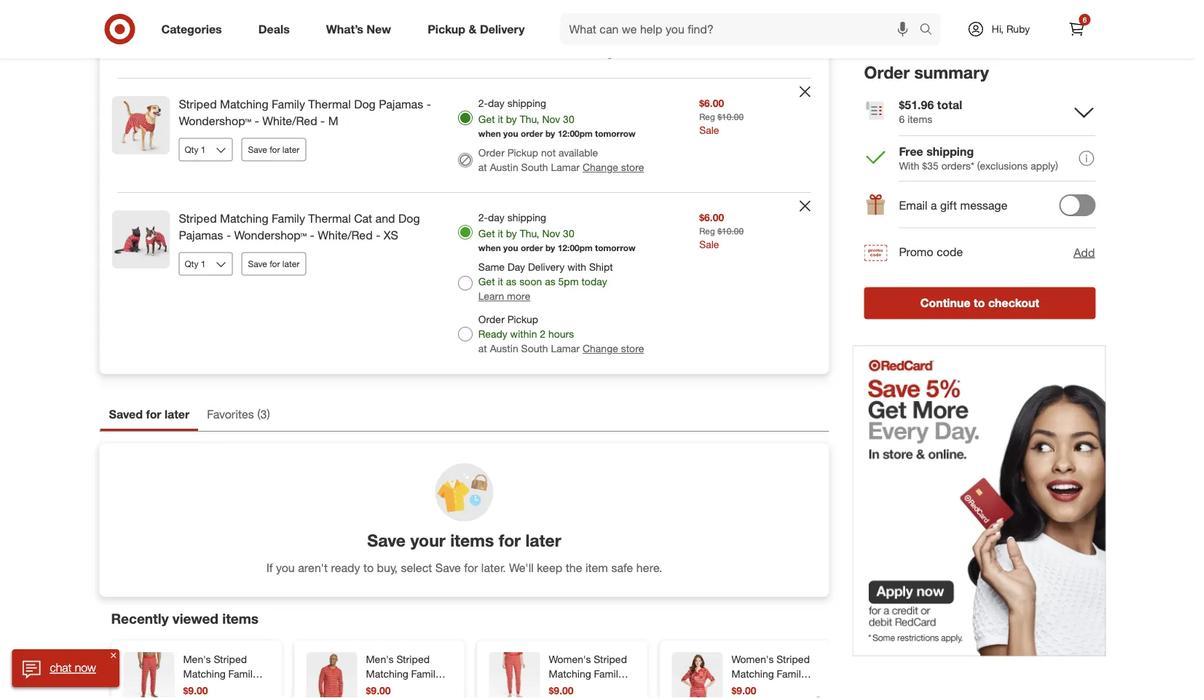 Task type: locate. For each thing, give the bounding box(es) containing it.
1 it from the top
[[498, 113, 503, 126]]

1 lamar from the top
[[551, 47, 580, 60]]

1 vertical spatial wondershop™
[[234, 229, 307, 243]]

1 cart item ready to fulfill group from the top
[[100, 0, 829, 78]]

as down day on the left
[[506, 276, 517, 288]]

2 2- from the top
[[478, 212, 488, 224]]

0 horizontal spatial items
[[222, 611, 259, 627]]

a
[[931, 198, 937, 212]]

2 vertical spatial austin
[[490, 343, 518, 355]]

the
[[566, 562, 582, 576]]

2 at from the top
[[478, 161, 487, 174]]

0 vertical spatial 2-day shipping get it by thu, nov 30 when you order by 12:00pm tomorrow
[[478, 97, 636, 139]]

add
[[1074, 245, 1095, 260]]

order pickup ready within 2 hours at austin south lamar change store
[[478, 314, 644, 355]]

1 horizontal spatial dog
[[398, 212, 420, 226]]

1 vertical spatial change store button
[[583, 161, 644, 175]]

nov
[[542, 113, 560, 126], [542, 228, 560, 240]]

striped for men's striped matching family thermal pajama pant
[[214, 654, 247, 666]]

0 vertical spatial items
[[908, 113, 933, 125]]

30 for -
[[563, 113, 574, 126]]

later up keep
[[525, 531, 561, 551]]

matching for women's striped matching family thermal pajama to
[[732, 668, 774, 681]]

None radio
[[458, 225, 473, 240], [458, 276, 473, 291], [458, 225, 473, 240], [458, 276, 473, 291]]

2 south from the top
[[521, 161, 548, 174]]

3 $9.00 from the left
[[549, 685, 574, 698]]

save your items for later
[[367, 531, 561, 551]]

pajama for men's striped matching family thermal pajama to
[[406, 683, 440, 696]]

items right viewed
[[222, 611, 259, 627]]

3 change from the top
[[583, 343, 618, 355]]

None radio
[[458, 0, 473, 11], [458, 111, 473, 126], [458, 0, 473, 11], [458, 111, 473, 126]]

pajama inside men's striped matching family thermal pajama to
[[406, 683, 440, 696]]

promo
[[899, 245, 934, 259]]

1 vertical spatial shipping
[[927, 144, 974, 158]]

3 sale from the top
[[699, 239, 719, 251]]

women's striped matching family thermal pajama top - wondershop™ red image
[[672, 653, 723, 698], [672, 653, 723, 698]]

later left what's on the left top of the page
[[282, 30, 300, 41]]

1 vertical spatial save for later
[[248, 145, 300, 156]]

1 horizontal spatial as
[[545, 276, 555, 288]]

2 not available radio from the top
[[458, 153, 473, 168]]

3
[[260, 408, 267, 422]]

lamar for order
[[551, 47, 580, 60]]

change for by
[[583, 161, 618, 174]]

0 vertical spatial 12:00pm
[[558, 128, 593, 139]]

1 at from the top
[[478, 47, 487, 60]]

1 vertical spatial store
[[621, 161, 644, 174]]

items down '$51.96' at the right
[[908, 113, 933, 125]]

1 horizontal spatial men's
[[366, 654, 394, 666]]

1 nov from the top
[[542, 113, 560, 126]]

1 $6.00 reg $10.00 sale from the top
[[699, 97, 744, 137]]

order
[[478, 32, 505, 45], [864, 62, 910, 82], [478, 147, 505, 160], [478, 314, 505, 326]]

it
[[498, 113, 503, 126], [498, 228, 503, 240], [498, 276, 503, 288]]

2 vertical spatial get
[[478, 276, 495, 288]]

men's striped matching family thermal pajama top - wondershop™ red image
[[306, 653, 357, 698], [306, 653, 357, 698]]

0 vertical spatial available
[[559, 32, 598, 45]]

2 day from the top
[[488, 212, 505, 224]]

learn more button
[[478, 289, 530, 304]]

1 pajama from the left
[[223, 683, 257, 696]]

6 right ruby
[[1083, 15, 1087, 24]]

shipping
[[507, 97, 546, 110], [927, 144, 974, 158], [507, 212, 546, 224]]

women's inside women's striped matching family thermal pajama pant
[[549, 654, 591, 666]]

2 nov from the top
[[542, 228, 560, 240]]

as
[[506, 276, 517, 288], [545, 276, 555, 288]]

0 vertical spatial it
[[498, 113, 503, 126]]

matching for women's striped matching family thermal pajama pant
[[549, 668, 591, 681]]

striped for men's striped matching family thermal pajama to
[[397, 654, 430, 666]]

3 when from the top
[[478, 243, 501, 254]]

$10.00 for -
[[718, 112, 744, 123]]

1 women's from the left
[[549, 654, 591, 666]]

dog
[[354, 98, 376, 112], [398, 212, 420, 226]]

1 vertical spatial 6
[[899, 113, 905, 125]]

cart item ready to fulfill group containing sale
[[100, 0, 829, 78]]

reg
[[699, 112, 715, 123], [699, 226, 715, 237]]

matching
[[220, 98, 268, 112], [220, 212, 268, 226], [183, 668, 226, 681], [366, 668, 408, 681], [549, 668, 591, 681], [732, 668, 774, 681]]

2 vertical spatial cart item ready to fulfill group
[[100, 193, 829, 374]]

later
[[282, 30, 300, 41], [282, 145, 300, 156], [282, 259, 300, 270], [165, 408, 190, 422], [525, 531, 561, 551]]

pajama
[[223, 683, 257, 696], [406, 683, 440, 696], [589, 683, 623, 696], [772, 683, 805, 696]]

1 horizontal spatial white/red
[[318, 229, 373, 243]]

2 $6.00 reg $10.00 sale from the top
[[699, 212, 744, 251]]

1 horizontal spatial delivery
[[528, 261, 565, 274]]

save right categories link
[[248, 30, 267, 41]]

save right select
[[435, 562, 461, 576]]

2 vertical spatial tomorrow
[[595, 243, 636, 254]]

1 vertical spatial $6.00 reg $10.00 sale
[[699, 212, 744, 251]]

1 south from the top
[[521, 47, 548, 60]]

1 2- from the top
[[478, 97, 488, 110]]

2-day shipping get it by thu, nov 30 when you order by 12:00pm tomorrow for -
[[478, 97, 636, 139]]

$6.00 for -
[[699, 97, 724, 110]]

1 vertical spatial order pickup not available at austin south lamar change store
[[478, 147, 644, 174]]

get for dog
[[478, 228, 495, 240]]

1 vertical spatial reg
[[699, 226, 715, 237]]

1 not from the top
[[541, 32, 556, 45]]

2 reg from the top
[[699, 226, 715, 237]]

2 not from the top
[[541, 147, 556, 160]]

3 save for later button from the top
[[241, 253, 306, 276]]

2 lamar from the top
[[551, 161, 580, 174]]

1 get from the top
[[478, 113, 495, 126]]

1 vertical spatial tomorrow
[[595, 128, 636, 139]]

summary
[[914, 62, 989, 82]]

1 vertical spatial 12:00pm
[[558, 243, 593, 254]]

recently viewed items
[[111, 611, 259, 627]]

1 day from the top
[[488, 97, 505, 110]]

2 vertical spatial sale
[[699, 239, 719, 251]]

0 horizontal spatial dog
[[354, 98, 376, 112]]

at
[[478, 47, 487, 60], [478, 161, 487, 174], [478, 343, 487, 355]]

1 available from the top
[[559, 32, 598, 45]]

store
[[621, 47, 644, 60], [621, 161, 644, 174], [621, 343, 644, 355]]

2 order from the top
[[521, 128, 543, 139]]

2 save for later button from the top
[[241, 139, 306, 162]]

pickup
[[428, 22, 465, 36], [507, 32, 538, 45], [507, 147, 538, 160], [507, 314, 538, 326]]

2 $6.00 from the top
[[699, 212, 724, 224]]

men's striped matching family thermal pajama pant link
[[183, 653, 267, 698]]

family inside striped matching family thermal dog pajamas - wondershop™ - white/red - m
[[272, 98, 305, 112]]

$6.00 reg $10.00 sale
[[699, 97, 744, 137], [699, 212, 744, 251]]

save for later button left what's on the left top of the page
[[241, 24, 306, 48]]

0 horizontal spatial 6
[[899, 113, 905, 125]]

pickup inside "order pickup ready within 2 hours at austin south lamar change store"
[[507, 314, 538, 326]]

3 store from the top
[[621, 343, 644, 355]]

change store button for by
[[583, 161, 644, 175]]

items for recently viewed items
[[222, 611, 259, 627]]

2 sale from the top
[[699, 124, 719, 137]]

lamar inside "order pickup ready within 2 hours at austin south lamar change store"
[[551, 343, 580, 355]]

1 horizontal spatial pajamas
[[379, 98, 423, 112]]

2 cart item ready to fulfill group from the top
[[100, 79, 829, 193]]

matching inside men's striped matching family thermal pajama to
[[366, 668, 408, 681]]

1 vertical spatial austin
[[490, 161, 518, 174]]

0 vertical spatial to
[[974, 296, 985, 310]]

women's
[[549, 654, 591, 666], [732, 654, 774, 666]]

available
[[559, 32, 598, 45], [559, 147, 598, 160]]

with
[[568, 261, 586, 274]]

1 sale from the top
[[699, 10, 719, 23]]

white/red down cat
[[318, 229, 373, 243]]

1 12:00pm from the top
[[558, 128, 593, 139]]

matching inside men's striped matching family thermal pajama pant
[[183, 668, 226, 681]]

1 horizontal spatial women's
[[732, 654, 774, 666]]

2 horizontal spatial items
[[908, 113, 933, 125]]

available for order
[[559, 32, 598, 45]]

more
[[507, 290, 530, 303]]

women's striped matching family thermal pajama pants - wondershop™ red image
[[489, 653, 540, 698], [489, 653, 540, 698]]

$6.00 for dog
[[699, 212, 724, 224]]

1 $10.00 from the top
[[718, 112, 744, 123]]

0 vertical spatial 6
[[1083, 15, 1087, 24]]

2 vertical spatial items
[[222, 611, 259, 627]]

men's inside men's striped matching family thermal pajama to
[[366, 654, 394, 666]]

$9.00
[[183, 685, 208, 698], [366, 685, 391, 698], [549, 685, 574, 698], [732, 685, 756, 698]]

2-
[[478, 97, 488, 110], [478, 212, 488, 224]]

0 vertical spatial thu,
[[520, 113, 539, 126]]

0 vertical spatial not
[[541, 32, 556, 45]]

matching inside women's striped matching family thermal pajama to
[[732, 668, 774, 681]]

nov for dog
[[542, 228, 560, 240]]

1 horizontal spatial to
[[974, 296, 985, 310]]

$10.00
[[718, 112, 744, 123], [718, 226, 744, 237]]

save for later for white/red
[[248, 145, 300, 156]]

6 down '$51.96' at the right
[[899, 113, 905, 125]]

2 vertical spatial save for later
[[248, 259, 300, 270]]

-
[[427, 98, 431, 112], [255, 114, 259, 128], [321, 114, 325, 128], [226, 229, 231, 243], [310, 229, 314, 243], [376, 229, 380, 243]]

0 vertical spatial cart item ready to fulfill group
[[100, 0, 829, 78]]

to left buy,
[[363, 562, 374, 576]]

white/red inside striped matching family thermal cat and dog pajamas - wondershop™ - white/red - xs
[[318, 229, 373, 243]]

south for 11:30am
[[521, 47, 548, 60]]

safe
[[611, 562, 633, 576]]

1 vertical spatial it
[[498, 228, 503, 240]]

later down striped matching family thermal cat and dog pajamas - wondershop™ - white/red - xs
[[282, 259, 300, 270]]

4 $9.00 from the left
[[732, 685, 756, 698]]

1 vertical spatial order
[[521, 128, 543, 139]]

1 men's from the left
[[183, 654, 211, 666]]

striped matching family thermal dog pajamas - wondershop™ - white/red - m
[[179, 98, 431, 128]]

2 2-day shipping get it by thu, nov 30 when you order by 12:00pm tomorrow from the top
[[478, 212, 636, 254]]

1 vertical spatial when
[[478, 128, 501, 139]]

0 vertical spatial 2-
[[478, 97, 488, 110]]

your
[[410, 531, 446, 551]]

2 vertical spatial store
[[621, 343, 644, 355]]

what's
[[326, 22, 363, 36]]

to
[[974, 296, 985, 310], [363, 562, 374, 576]]

women&#39;s striped matching family thermal pajama top - wondershop&#8482; red xs image
[[112, 0, 170, 40]]

0 vertical spatial delivery
[[480, 22, 525, 36]]

men's inside men's striped matching family thermal pajama pant
[[183, 654, 211, 666]]

for right the saved
[[146, 408, 161, 422]]

0 vertical spatial day
[[488, 97, 505, 110]]

lamar
[[551, 47, 580, 60], [551, 161, 580, 174], [551, 343, 580, 355]]

not available radio
[[458, 39, 473, 54], [458, 153, 473, 168]]

1 vertical spatial day
[[488, 212, 505, 224]]

matching for men's striped matching family thermal pajama pant
[[183, 668, 226, 681]]

cart item ready to fulfill group containing striped matching family thermal dog pajamas - wondershop™ - white/red - m
[[100, 79, 829, 193]]

0 vertical spatial order
[[521, 14, 543, 25]]

3 pajama from the left
[[589, 683, 623, 696]]

within
[[510, 328, 537, 341]]

2 available from the top
[[559, 147, 598, 160]]

when
[[478, 14, 501, 25], [478, 128, 501, 139], [478, 243, 501, 254]]

1 $9.00 from the left
[[183, 685, 208, 698]]

save for later down striped matching family thermal cat and dog pajamas - wondershop™ - white/red - xs
[[248, 259, 300, 270]]

2 vertical spatial save for later button
[[241, 253, 306, 276]]

save for later down striped matching family thermal dog pajamas - wondershop™ - white/red - m
[[248, 145, 300, 156]]

white/red left m
[[262, 114, 317, 128]]

3 south from the top
[[521, 343, 548, 355]]

for left later.
[[464, 562, 478, 576]]

3 austin from the top
[[490, 343, 518, 355]]

1 vertical spatial cart item ready to fulfill group
[[100, 79, 829, 193]]

items
[[908, 113, 933, 125], [450, 531, 494, 551], [222, 611, 259, 627]]

items inside the $51.96 total 6 items
[[908, 113, 933, 125]]

2 get from the top
[[478, 228, 495, 240]]

$6.00
[[699, 97, 724, 110], [699, 212, 724, 224]]

change for tomorrow
[[583, 47, 618, 60]]

1 vertical spatial nov
[[542, 228, 560, 240]]

1 30 from the top
[[563, 113, 574, 126]]

1 when from the top
[[478, 14, 501, 25]]

2 it from the top
[[498, 228, 503, 240]]

0 vertical spatial white/red
[[262, 114, 317, 128]]

2 thu, from the top
[[520, 228, 539, 240]]

2 12:00pm from the top
[[558, 243, 593, 254]]

men's for men's striped matching family thermal pajama to
[[366, 654, 394, 666]]

hi,
[[992, 23, 1004, 35]]

1 thu, from the top
[[520, 113, 539, 126]]

matching inside striped matching family thermal dog pajamas - wondershop™ - white/red - m
[[220, 98, 268, 112]]

3 lamar from the top
[[551, 343, 580, 355]]

0 vertical spatial wondershop™
[[179, 114, 251, 128]]

save for later
[[248, 30, 300, 41], [248, 145, 300, 156], [248, 259, 300, 270]]

0 vertical spatial austin
[[490, 47, 518, 60]]

later.
[[481, 562, 506, 576]]

0 vertical spatial when
[[478, 14, 501, 25]]

2 when from the top
[[478, 128, 501, 139]]

family for men's striped matching family thermal pajama to
[[411, 668, 440, 681]]

thermal inside men's striped matching family thermal pajama to
[[366, 683, 403, 696]]

1 change store button from the top
[[583, 46, 644, 61]]

3 at from the top
[[478, 343, 487, 355]]

2 women's from the left
[[732, 654, 774, 666]]

for down striped matching family thermal cat and dog pajamas - wondershop™ - white/red - xs
[[270, 259, 280, 270]]

1 horizontal spatial 6
[[1083, 15, 1087, 24]]

striped inside women's striped matching family thermal pajama to
[[777, 654, 810, 666]]

striped inside women's striped matching family thermal pajama pant
[[594, 654, 627, 666]]

striped inside men's striped matching family thermal pajama pant
[[214, 654, 247, 666]]

get inside same day delivery with shipt get it as soon as 5pm today learn more
[[478, 276, 495, 288]]

(exclusions
[[977, 159, 1028, 172]]

2 men's from the left
[[366, 654, 394, 666]]

delivery inside same day delivery with shipt get it as soon as 5pm today learn more
[[528, 261, 565, 274]]

1 vertical spatial south
[[521, 161, 548, 174]]

later down striped matching family thermal dog pajamas - wondershop™ - white/red - m
[[282, 145, 300, 156]]

2 change store button from the top
[[583, 161, 644, 175]]

1 order pickup not available at austin south lamar change store from the top
[[478, 32, 644, 60]]

2 $9.00 from the left
[[366, 685, 391, 698]]

1 vertical spatial to
[[363, 562, 374, 576]]

delivery
[[480, 22, 525, 36], [528, 261, 565, 274]]

1 2-day shipping get it by thu, nov 30 when you order by 12:00pm tomorrow from the top
[[478, 97, 636, 139]]

2
[[540, 328, 546, 341]]

3 get from the top
[[478, 276, 495, 288]]

keep
[[537, 562, 563, 576]]

0 vertical spatial not available radio
[[458, 39, 473, 54]]

1 vertical spatial get
[[478, 228, 495, 240]]

save for later button down striped matching family thermal dog pajamas - wondershop™ - white/red - m
[[241, 139, 306, 162]]

0 vertical spatial get
[[478, 113, 495, 126]]

1 reg from the top
[[699, 112, 715, 123]]

1 vertical spatial available
[[559, 147, 598, 160]]

sale
[[699, 10, 719, 23], [699, 124, 719, 137], [699, 239, 719, 251]]

3 it from the top
[[498, 276, 503, 288]]

1 not available radio from the top
[[458, 39, 473, 54]]

select
[[401, 562, 432, 576]]

1 store from the top
[[621, 47, 644, 60]]

0 vertical spatial dog
[[354, 98, 376, 112]]

6 inside the $51.96 total 6 items
[[899, 113, 905, 125]]

2 pajama from the left
[[406, 683, 440, 696]]

free
[[899, 144, 923, 158]]

as left '5pm'
[[545, 276, 555, 288]]

$51.96 total 6 items
[[899, 97, 962, 125]]

1 vertical spatial dog
[[398, 212, 420, 226]]

men's striped matching family thermal pajama pants - wondershop™ red image
[[123, 653, 174, 698], [123, 653, 174, 698]]

women's striped matching family thermal pajama pant link
[[549, 653, 633, 698]]

family inside men's striped matching family thermal pajama pant
[[228, 668, 258, 681]]

family inside women's striped matching family thermal pajama to
[[777, 668, 806, 681]]

cart item ready to fulfill group
[[100, 0, 829, 78], [100, 79, 829, 193], [100, 193, 829, 374]]

2-day shipping get it by thu, nov 30 when you order by 12:00pm tomorrow
[[478, 97, 636, 139], [478, 212, 636, 254]]

6
[[1083, 15, 1087, 24], [899, 113, 905, 125]]

2 vertical spatial order
[[521, 243, 543, 254]]

striped inside men's striped matching family thermal pajama to
[[397, 654, 430, 666]]

pajamas inside striped matching family thermal cat and dog pajamas - wondershop™ - white/red - xs
[[179, 229, 223, 243]]

$9.00 for women's striped matching family thermal pajama pant
[[549, 685, 574, 698]]

1 vertical spatial delivery
[[528, 261, 565, 274]]

white/red
[[262, 114, 317, 128], [318, 229, 373, 243]]

pajama inside women's striped matching family thermal pajama pant
[[589, 683, 623, 696]]

0 horizontal spatial pajamas
[[179, 229, 223, 243]]

4 pajama from the left
[[772, 683, 805, 696]]

0 vertical spatial south
[[521, 47, 548, 60]]

1 vertical spatial items
[[450, 531, 494, 551]]

2 vertical spatial shipping
[[507, 212, 546, 224]]

men's striped matching family thermal pajama pant
[[183, 654, 258, 698]]

2 $10.00 from the top
[[718, 226, 744, 237]]

2 order pickup not available at austin south lamar change store from the top
[[478, 147, 644, 174]]

0 vertical spatial lamar
[[551, 47, 580, 60]]

1 vertical spatial not
[[541, 147, 556, 160]]

it inside same day delivery with shipt get it as soon as 5pm today learn more
[[498, 276, 503, 288]]

0 horizontal spatial men's
[[183, 654, 211, 666]]

2 vertical spatial it
[[498, 276, 503, 288]]

3 order from the top
[[521, 243, 543, 254]]

order
[[521, 14, 543, 25], [521, 128, 543, 139], [521, 243, 543, 254]]

0 vertical spatial sale
[[699, 10, 719, 23]]

thermal inside men's striped matching family thermal pajama pant
[[183, 683, 220, 696]]

saved for later
[[109, 408, 190, 422]]

3 cart item ready to fulfill group from the top
[[100, 193, 829, 374]]

0 vertical spatial change
[[583, 47, 618, 60]]

wondershop™ inside striped matching family thermal cat and dog pajamas - wondershop™ - white/red - xs
[[234, 229, 307, 243]]

it for -
[[498, 113, 503, 126]]

0 horizontal spatial as
[[506, 276, 517, 288]]

2 vertical spatial south
[[521, 343, 548, 355]]

target redcard save 5% get more every day. in store & online. apply now for a credit or debit redcard. *some restrictions apply. image
[[853, 346, 1106, 656]]

0 vertical spatial $10.00
[[718, 112, 744, 123]]

pajama inside women's striped matching family thermal pajama to
[[772, 683, 805, 696]]

1 change from the top
[[583, 47, 618, 60]]

order summary
[[864, 62, 989, 82]]

2- for striped matching family thermal dog pajamas - wondershop™ - white/red - m
[[478, 97, 488, 110]]

matching inside women's striped matching family thermal pajama pant
[[549, 668, 591, 681]]

1 horizontal spatial items
[[450, 531, 494, 551]]

order pickup not available at austin south lamar change store for shipping
[[478, 147, 644, 174]]

2 save for later from the top
[[248, 145, 300, 156]]

thermal
[[308, 98, 351, 112], [308, 212, 351, 226], [183, 683, 220, 696], [366, 683, 403, 696], [549, 683, 586, 696], [732, 683, 769, 696]]

delivery up soon
[[528, 261, 565, 274]]

0 vertical spatial save for later
[[248, 30, 300, 41]]

austin for day
[[490, 161, 518, 174]]

1 vertical spatial save for later button
[[241, 139, 306, 162]]

south for it
[[521, 161, 548, 174]]

m
[[328, 114, 338, 128]]

1 vertical spatial thu,
[[520, 228, 539, 240]]

save for later left what's on the left top of the page
[[248, 30, 300, 41]]

save for later button for wondershop™
[[241, 253, 306, 276]]

available for shipping
[[559, 147, 598, 160]]

thermal inside women's striped matching family thermal pajama to
[[732, 683, 769, 696]]

delivery right "&"
[[480, 22, 525, 36]]

1 vertical spatial $10.00
[[718, 226, 744, 237]]

0 horizontal spatial delivery
[[480, 22, 525, 36]]

items up if you aren't ready to buy, select save for later. we'll keep the item safe here. on the bottom of the page
[[450, 531, 494, 551]]

men's striped matching family thermal pajama to link
[[366, 653, 450, 698]]

2 30 from the top
[[563, 228, 574, 240]]

0 vertical spatial nov
[[542, 113, 560, 126]]

family inside men's striped matching family thermal pajama to
[[411, 668, 440, 681]]

1 vertical spatial white/red
[[318, 229, 373, 243]]

$6.00 reg $10.00 sale for dog
[[699, 212, 744, 251]]

to right continue
[[974, 296, 985, 310]]

orders*
[[942, 159, 975, 172]]

1 vertical spatial sale
[[699, 124, 719, 137]]

0 vertical spatial order pickup not available at austin south lamar change store
[[478, 32, 644, 60]]

1 vertical spatial lamar
[[551, 161, 580, 174]]

1 austin from the top
[[490, 47, 518, 60]]

0 vertical spatial store
[[621, 47, 644, 60]]

1 vertical spatial $6.00
[[699, 212, 724, 224]]

family inside women's striped matching family thermal pajama pant
[[594, 668, 623, 681]]

Store pickup radio
[[458, 327, 473, 342]]

2 vertical spatial when
[[478, 243, 501, 254]]

2 change from the top
[[583, 161, 618, 174]]

pickup & delivery link
[[415, 13, 543, 45]]

shipping inside free shipping with $35 orders* (exclusions apply)
[[927, 144, 974, 158]]

pajama for women's striped matching family thermal pajama to
[[772, 683, 805, 696]]

2 vertical spatial lamar
[[551, 343, 580, 355]]

0 vertical spatial at
[[478, 47, 487, 60]]

1 $6.00 from the top
[[699, 97, 724, 110]]

0 horizontal spatial women's
[[549, 654, 591, 666]]

thermal inside women's striped matching family thermal pajama pant
[[549, 683, 586, 696]]

thermal inside striped matching family thermal cat and dog pajamas - wondershop™ - white/red - xs
[[308, 212, 351, 226]]

pajama inside men's striped matching family thermal pajama pant
[[223, 683, 257, 696]]

women's inside women's striped matching family thermal pajama to
[[732, 654, 774, 666]]

3 save for later from the top
[[248, 259, 300, 270]]

save
[[248, 30, 267, 41], [248, 145, 267, 156], [248, 259, 267, 270], [367, 531, 406, 551], [435, 562, 461, 576]]

0 vertical spatial pajamas
[[379, 98, 423, 112]]

2 store from the top
[[621, 161, 644, 174]]

$10.00 for dog
[[718, 226, 744, 237]]

save for later button down striped matching family thermal cat and dog pajamas - wondershop™ - white/red - xs
[[241, 253, 306, 276]]

austin for you
[[490, 47, 518, 60]]

striped matching family thermal dog pajamas - wondershop&#8482; - white/red - m image
[[112, 97, 170, 155]]

tomorrow for dog
[[595, 243, 636, 254]]

2 austin from the top
[[490, 161, 518, 174]]

0 vertical spatial $6.00 reg $10.00 sale
[[699, 97, 744, 137]]

$35
[[922, 159, 939, 172]]



Task type: describe. For each thing, give the bounding box(es) containing it.
11:30am
[[558, 14, 593, 25]]

we'll
[[509, 562, 534, 576]]

order inside "order pickup ready within 2 hours at austin south lamar change store"
[[478, 314, 505, 326]]

striped matching family thermal cat and dog pajamas - wondershop™ - white/red - xs
[[179, 212, 420, 243]]

when for striped matching family thermal dog pajamas - wondershop™ - white/red - m
[[478, 128, 501, 139]]

chat now
[[50, 661, 96, 675]]

men's striped matching family thermal pajama to
[[366, 654, 440, 698]]

not available radio for 2-
[[458, 153, 473, 168]]

$9.00 for men's striped matching family thermal pajama pant
[[183, 685, 208, 698]]

favorites
[[207, 408, 254, 422]]

3 change store button from the top
[[583, 342, 644, 356]]

family for women's striped matching family thermal pajama to
[[777, 668, 806, 681]]

save down striped matching family thermal cat and dog pajamas - wondershop™ - white/red - xs
[[248, 259, 267, 270]]

women's striped matching family thermal pajama to
[[732, 654, 810, 698]]

shipping for striped matching family thermal dog pajamas - wondershop™ - white/red - m
[[507, 97, 546, 110]]

delivery for day
[[528, 261, 565, 274]]

when you order by 11:30am tomorrow
[[478, 14, 635, 25]]

for left what's on the left top of the page
[[270, 30, 280, 41]]

checkout
[[988, 296, 1040, 310]]

nov for -
[[542, 113, 560, 126]]

thermal for women's striped matching family thermal pajama pant
[[549, 683, 586, 696]]

to inside "button"
[[974, 296, 985, 310]]

save for later button for white/red
[[241, 139, 306, 162]]

striped inside striped matching family thermal cat and dog pajamas - wondershop™ - white/red - xs
[[179, 212, 217, 226]]

store for tomorrow
[[621, 47, 644, 60]]

thermal for women's striped matching family thermal pajama to
[[732, 683, 769, 696]]

saved
[[109, 408, 143, 422]]

12:00pm for striped matching family thermal dog pajamas - wondershop™ - white/red - m
[[558, 128, 593, 139]]

reg for -
[[699, 112, 715, 123]]

striped inside striped matching family thermal dog pajamas - wondershop™ - white/red - m
[[179, 98, 217, 112]]

continue
[[920, 296, 971, 310]]

not available radio for when
[[458, 39, 473, 54]]

family inside striped matching family thermal cat and dog pajamas - wondershop™ - white/red - xs
[[272, 212, 305, 226]]

save down striped matching family thermal dog pajamas - wondershop™ - white/red - m
[[248, 145, 267, 156]]

store for by
[[621, 161, 644, 174]]

total
[[937, 97, 962, 112]]

shipt
[[589, 261, 613, 274]]

pajamas inside striped matching family thermal dog pajamas - wondershop™ - white/red - m
[[379, 98, 423, 112]]

family for men's striped matching family thermal pajama pant
[[228, 668, 258, 681]]

viewed
[[172, 611, 218, 627]]

thermal for men's striped matching family thermal pajama to
[[366, 683, 403, 696]]

family for women's striped matching family thermal pajama pant
[[594, 668, 623, 681]]

saved for later link
[[100, 401, 198, 431]]

striped matching family thermal cat and dog pajamas - wondershop&#8482; - white/red - xs image
[[112, 211, 170, 269]]

thermal for men's striped matching family thermal pajama pant
[[183, 683, 220, 696]]

xs
[[384, 229, 398, 243]]

thu, for -
[[520, 113, 539, 126]]

dog inside striped matching family thermal cat and dog pajamas - wondershop™ - white/red - xs
[[398, 212, 420, 226]]

1 as from the left
[[506, 276, 517, 288]]

ruby
[[1007, 23, 1030, 35]]

continue to checkout
[[920, 296, 1040, 310]]

wondershop™ inside striped matching family thermal dog pajamas - wondershop™ - white/red - m
[[179, 114, 251, 128]]

get for -
[[478, 113, 495, 126]]

striped matching family thermal cat and dog pajamas - wondershop™ - white/red - xs link
[[179, 211, 435, 244]]

1 save for later button from the top
[[241, 24, 306, 48]]

now
[[75, 661, 96, 675]]

pajama for men's striped matching family thermal pajama pant
[[223, 683, 257, 696]]

save up buy,
[[367, 531, 406, 551]]

$51.96
[[899, 97, 934, 112]]

0 horizontal spatial to
[[363, 562, 374, 576]]

for down striped matching family thermal dog pajamas - wondershop™ - white/red - m
[[270, 145, 280, 156]]

not for order
[[541, 32, 556, 45]]

6 inside 6 "link"
[[1083, 15, 1087, 24]]

at for when
[[478, 47, 487, 60]]

what's new
[[326, 22, 391, 36]]

add button
[[1073, 243, 1096, 262]]

recently
[[111, 611, 169, 627]]

5pm
[[558, 276, 579, 288]]

day for striped matching family thermal dog pajamas - wondershop™ - white/red - m
[[488, 97, 505, 110]]

women's for women's striped matching family thermal pajama to
[[732, 654, 774, 666]]

promo code
[[899, 245, 963, 259]]

sale for striped matching family thermal dog pajamas - wondershop™ - white/red - m
[[699, 124, 719, 137]]

categories link
[[149, 13, 240, 45]]

aren't
[[298, 562, 328, 576]]

later right the saved
[[165, 408, 190, 422]]

not for shipping
[[541, 147, 556, 160]]

$9.00 for women's striped matching family thermal pajama to
[[732, 685, 756, 698]]

it for dog
[[498, 228, 503, 240]]

striped for women's striped matching family thermal pajama to
[[777, 654, 810, 666]]

✕ button
[[108, 650, 119, 661]]

pickup & delivery
[[428, 22, 525, 36]]

dog inside striped matching family thermal dog pajamas - wondershop™ - white/red - m
[[354, 98, 376, 112]]

day
[[508, 261, 525, 274]]

free shipping with $35 orders* (exclusions apply)
[[899, 144, 1058, 172]]

matching for men's striped matching family thermal pajama to
[[366, 668, 408, 681]]

here.
[[636, 562, 662, 576]]

striped for women's striped matching family thermal pajama pant
[[594, 654, 627, 666]]

buy,
[[377, 562, 398, 576]]

6 link
[[1061, 13, 1093, 45]]

men's for men's striped matching family thermal pajama pant
[[183, 654, 211, 666]]

soon
[[520, 276, 542, 288]]

apply)
[[1031, 159, 1058, 172]]

women's for women's striped matching family thermal pajama pant
[[549, 654, 591, 666]]

same
[[478, 261, 505, 274]]

when for striped matching family thermal cat and dog pajamas - wondershop™ - white/red - xs
[[478, 243, 501, 254]]

30 for dog
[[563, 228, 574, 240]]

change store button for tomorrow
[[583, 46, 644, 61]]

search button
[[913, 13, 948, 48]]

What can we help you find? suggestions appear below search field
[[560, 13, 923, 45]]

what's new link
[[314, 13, 409, 45]]

if you aren't ready to buy, select save for later. we'll keep the item safe here.
[[266, 562, 662, 576]]

women's striped matching family thermal pajama pant
[[549, 654, 627, 698]]

tomorrow for -
[[595, 128, 636, 139]]

women's striped matching family thermal pajama to link
[[732, 653, 815, 698]]

shipping for striped matching family thermal cat and dog pajamas - wondershop™ - white/red - xs
[[507, 212, 546, 224]]

12:00pm for striped matching family thermal cat and dog pajamas - wondershop™ - white/red - xs
[[558, 243, 593, 254]]

at inside "order pickup ready within 2 hours at austin south lamar change store"
[[478, 343, 487, 355]]

item
[[586, 562, 608, 576]]

items for save your items for later
[[450, 531, 494, 551]]

order for striped matching family thermal cat and dog pajamas - wondershop™ - white/red - xs
[[521, 243, 543, 254]]

lamar for shipping
[[551, 161, 580, 174]]

south inside "order pickup ready within 2 hours at austin south lamar change store"
[[521, 343, 548, 355]]

gift
[[940, 198, 957, 212]]

$9.00 for men's striped matching family thermal pajama to
[[366, 685, 391, 698]]

deals
[[258, 22, 290, 36]]

chat
[[50, 661, 72, 675]]

email a gift message
[[899, 198, 1008, 212]]

2 as from the left
[[545, 276, 555, 288]]

cart item ready to fulfill group containing striped matching family thermal cat and dog pajamas - wondershop™ - white/red - xs
[[100, 193, 829, 374]]

hours
[[548, 328, 574, 341]]

0 vertical spatial tomorrow
[[595, 14, 635, 25]]

)
[[267, 408, 270, 422]]

email
[[899, 198, 928, 212]]

order pickup not available at austin south lamar change store for order
[[478, 32, 644, 60]]

deals link
[[246, 13, 308, 45]]

✕
[[111, 651, 116, 660]]

chat now button
[[12, 650, 119, 688]]

$6.00 reg $10.00 sale for -
[[699, 97, 744, 137]]

&
[[469, 22, 477, 36]]

learn
[[478, 290, 504, 303]]

matching inside striped matching family thermal cat and dog pajamas - wondershop™ - white/red - xs
[[220, 212, 268, 226]]

sale for striped matching family thermal cat and dog pajamas - wondershop™ - white/red - xs
[[699, 239, 719, 251]]

delivery for &
[[480, 22, 525, 36]]

pajama for women's striped matching family thermal pajama pant
[[589, 683, 623, 696]]

with
[[899, 159, 919, 172]]

thermal inside striped matching family thermal dog pajamas - wondershop™ - white/red - m
[[308, 98, 351, 112]]

1 order from the top
[[521, 14, 543, 25]]

categories
[[161, 22, 222, 36]]

same day delivery with shipt get it as soon as 5pm today learn more
[[478, 261, 613, 303]]

today
[[582, 276, 607, 288]]

change inside "order pickup ready within 2 hours at austin south lamar change store"
[[583, 343, 618, 355]]

favorites ( 3 )
[[207, 408, 270, 422]]

cat
[[354, 212, 372, 226]]

new
[[367, 22, 391, 36]]

at for 2-
[[478, 161, 487, 174]]

hi, ruby
[[992, 23, 1030, 35]]

2-day shipping get it by thu, nov 30 when you order by 12:00pm tomorrow for dog
[[478, 212, 636, 254]]

code
[[937, 245, 963, 259]]

for up 'we'll'
[[499, 531, 521, 551]]

store inside "order pickup ready within 2 hours at austin south lamar change store"
[[621, 343, 644, 355]]

if
[[266, 562, 273, 576]]

and
[[376, 212, 395, 226]]

1 save for later from the top
[[248, 30, 300, 41]]

ready
[[331, 562, 360, 576]]

2- for striped matching family thermal cat and dog pajamas - wondershop™ - white/red - xs
[[478, 212, 488, 224]]

reg for dog
[[699, 226, 715, 237]]

continue to checkout button
[[864, 288, 1096, 320]]

white/red inside striped matching family thermal dog pajamas - wondershop™ - white/red - m
[[262, 114, 317, 128]]

ready
[[478, 328, 507, 341]]

striped matching family thermal dog pajamas - wondershop™ - white/red - m link
[[179, 97, 435, 130]]

thu, for dog
[[520, 228, 539, 240]]

message
[[960, 198, 1008, 212]]

chat now dialog
[[12, 650, 119, 688]]

day for striped matching family thermal cat and dog pajamas - wondershop™ - white/red - xs
[[488, 212, 505, 224]]

(
[[257, 408, 260, 422]]

save for later for wondershop™
[[248, 259, 300, 270]]

order for striped matching family thermal dog pajamas - wondershop™ - white/red - m
[[521, 128, 543, 139]]

austin inside "order pickup ready within 2 hours at austin south lamar change store"
[[490, 343, 518, 355]]



Task type: vqa. For each thing, say whether or not it's contained in the screenshot.
store associated with by
yes



